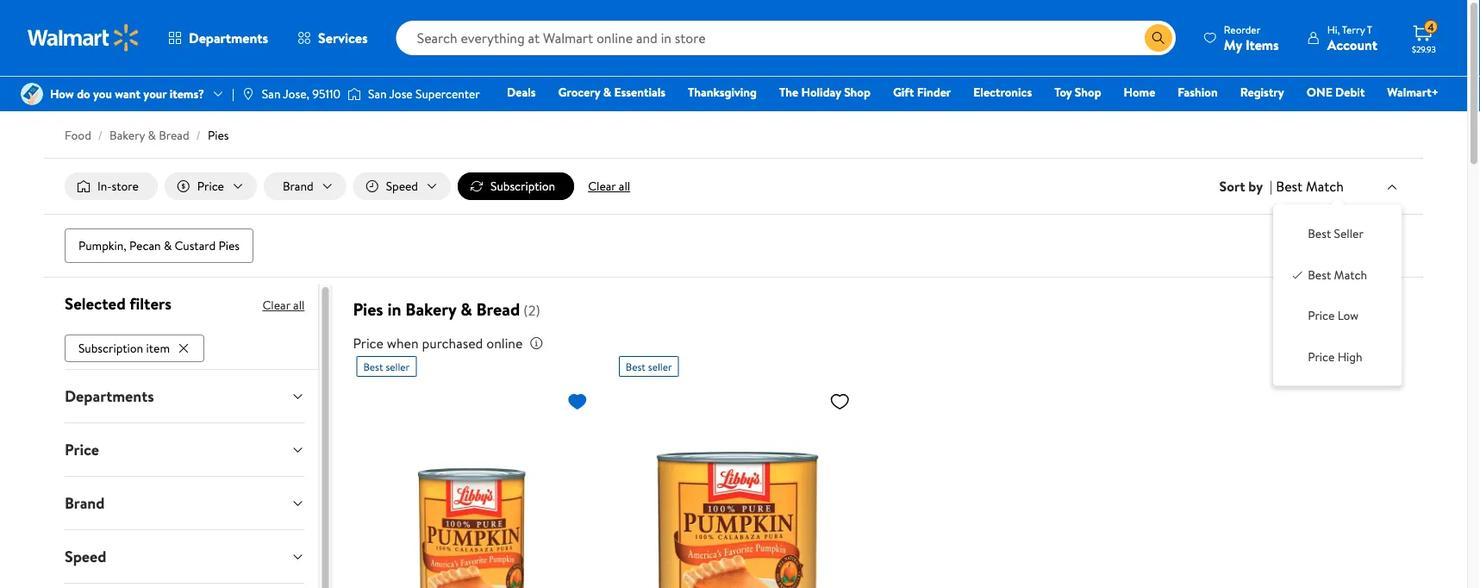 Task type: locate. For each thing, give the bounding box(es) containing it.
0 vertical spatial all
[[619, 178, 631, 194]]

1 horizontal spatial  image
[[241, 87, 255, 101]]

0 vertical spatial subscription
[[491, 178, 556, 194]]

 image right 95110
[[348, 85, 361, 103]]

thanksgiving
[[688, 84, 757, 100]]

grocery
[[559, 84, 601, 100]]

0 horizontal spatial shop
[[844, 84, 871, 100]]

the
[[780, 84, 799, 100]]

brand inside sort and filter section element
[[283, 178, 314, 194]]

2 / from the left
[[196, 127, 201, 144]]

libby's 100% pure canned pumpkin all natural no preservatives, 29 oz image
[[619, 384, 857, 588]]

price low
[[1309, 307, 1359, 324]]

san left jose,
[[262, 85, 281, 102]]

terry
[[1343, 22, 1366, 37]]

departments inside tab
[[65, 385, 154, 407]]

0 horizontal spatial seller
[[386, 359, 410, 374]]

pies left in
[[353, 297, 383, 321]]

clear all
[[588, 178, 631, 194], [263, 297, 305, 314]]

1 horizontal spatial all
[[619, 178, 631, 194]]

subscription for subscription
[[491, 178, 556, 194]]

grocery & essentials
[[559, 84, 666, 100]]

1 vertical spatial clear all
[[263, 297, 305, 314]]

one
[[1307, 84, 1333, 100]]

price button down the pies link
[[165, 172, 257, 200]]

1 horizontal spatial best seller
[[626, 359, 672, 374]]

all
[[619, 178, 631, 194], [293, 297, 305, 314]]

1 horizontal spatial bread
[[477, 297, 520, 321]]

0 horizontal spatial brand
[[65, 492, 105, 514]]

pies inside pumpkin, pecan & custard pies link
[[219, 237, 240, 254]]

match inside popup button
[[1307, 177, 1345, 196]]

electronics link
[[966, 83, 1040, 101]]

1 horizontal spatial clear all
[[588, 178, 631, 194]]

1 vertical spatial departments
[[65, 385, 154, 407]]

walmart+
[[1388, 84, 1439, 100]]

clear all button
[[581, 172, 637, 200], [263, 292, 305, 319]]

items
[[1246, 35, 1280, 54]]

1 horizontal spatial /
[[196, 127, 201, 144]]

legal information image
[[530, 336, 544, 350]]

account
[[1328, 35, 1378, 54]]

home
[[1124, 84, 1156, 100]]

option group
[[1288, 218, 1389, 372]]

match down seller
[[1335, 266, 1368, 283]]

sort by |
[[1220, 177, 1273, 196]]

1 horizontal spatial seller
[[648, 359, 672, 374]]

food link
[[65, 127, 91, 144]]

0 vertical spatial brand
[[283, 178, 314, 194]]

1 horizontal spatial brand
[[283, 178, 314, 194]]

0 vertical spatial bakery
[[110, 127, 145, 144]]

price button
[[165, 172, 257, 200], [51, 423, 319, 476]]

0 vertical spatial price button
[[165, 172, 257, 200]]

best seller
[[363, 359, 410, 374], [626, 359, 672, 374]]

1 vertical spatial subscription
[[78, 340, 143, 356]]

2 best seller from the left
[[626, 359, 672, 374]]

& right grocery
[[603, 84, 612, 100]]

tab
[[51, 584, 319, 588]]

clear all inside sort and filter section element
[[588, 178, 631, 194]]

libby's 100% pure canned pumpkin all natural no preservatives, 15 oz image
[[357, 384, 595, 588]]

$29.93
[[1413, 43, 1437, 55]]

subscription item
[[78, 340, 170, 356]]

clear
[[588, 178, 616, 194], [263, 297, 290, 314]]

bakery & bread link
[[110, 127, 189, 144]]

| right items?
[[232, 85, 234, 102]]

best inside popup button
[[1277, 177, 1303, 196]]

subscription for subscription item
[[78, 340, 143, 356]]

/ left the pies link
[[196, 127, 201, 144]]

0 vertical spatial best match
[[1277, 177, 1345, 196]]

0 vertical spatial match
[[1307, 177, 1345, 196]]

bread left the (2) on the left bottom
[[477, 297, 520, 321]]

best match
[[1277, 177, 1345, 196], [1309, 266, 1368, 283]]

departments up items?
[[189, 28, 268, 47]]

best match right best match radio
[[1309, 266, 1368, 283]]

0 horizontal spatial clear
[[263, 297, 290, 314]]

0 horizontal spatial san
[[262, 85, 281, 102]]

0 horizontal spatial bread
[[159, 127, 189, 144]]

bakery
[[110, 127, 145, 144], [406, 297, 457, 321]]

1 horizontal spatial shop
[[1075, 84, 1102, 100]]

how do you want your items?
[[50, 85, 204, 102]]

in
[[388, 297, 402, 321]]

1 vertical spatial bakery
[[406, 297, 457, 321]]

gift
[[893, 84, 915, 100]]

1 vertical spatial |
[[1270, 177, 1273, 196]]

0 horizontal spatial bakery
[[110, 127, 145, 144]]

pies right custard
[[219, 237, 240, 254]]

2 vertical spatial pies
[[353, 297, 383, 321]]

price when purchased online
[[353, 334, 523, 353]]

0 vertical spatial clear all button
[[581, 172, 637, 200]]

selected filters
[[65, 292, 172, 315]]

bread for in
[[477, 297, 520, 321]]

all inside sort and filter section element
[[619, 178, 631, 194]]

1 horizontal spatial departments
[[189, 28, 268, 47]]

0 vertical spatial clear
[[588, 178, 616, 194]]

1 vertical spatial bread
[[477, 297, 520, 321]]

price inside "tab"
[[65, 439, 99, 460]]

departments
[[189, 28, 268, 47], [65, 385, 154, 407]]

seller for libby's 100% pure canned pumpkin all natural no preservatives, 29 oz image
[[648, 359, 672, 374]]

Search search field
[[396, 21, 1176, 55]]

registry link
[[1233, 83, 1293, 101]]

 image left jose,
[[241, 87, 255, 101]]

Walmart Site-Wide search field
[[396, 21, 1176, 55]]

0 horizontal spatial best seller
[[363, 359, 410, 374]]

1 vertical spatial pies
[[219, 237, 240, 254]]

grocery & essentials link
[[551, 83, 674, 101]]

by
[[1249, 177, 1264, 196]]

0 horizontal spatial departments
[[65, 385, 154, 407]]

1 / from the left
[[98, 127, 103, 144]]

 image for san jose, 95110
[[241, 87, 255, 101]]

0 vertical spatial |
[[232, 85, 234, 102]]

price button down departments tab
[[51, 423, 319, 476]]

do
[[77, 85, 90, 102]]

match up best seller
[[1307, 177, 1345, 196]]

2 horizontal spatial  image
[[348, 85, 361, 103]]

1 horizontal spatial subscription
[[491, 178, 556, 194]]

bread down items?
[[159, 127, 189, 144]]

0 horizontal spatial speed button
[[51, 530, 319, 583]]

walmart image
[[28, 24, 140, 52]]

1 seller from the left
[[386, 359, 410, 374]]

1 shop from the left
[[844, 84, 871, 100]]

2 seller from the left
[[648, 359, 672, 374]]

services button
[[283, 17, 383, 59]]

speed inside sort and filter section element
[[386, 178, 418, 194]]

hi, terry t account
[[1328, 22, 1378, 54]]

sort
[[1220, 177, 1246, 196]]

price tab
[[51, 423, 319, 476]]

price for price low
[[1309, 307, 1335, 324]]

departments down subscription item
[[65, 385, 154, 407]]

0 vertical spatial bread
[[159, 127, 189, 144]]

shop right toy
[[1075, 84, 1102, 100]]

jose,
[[283, 85, 310, 102]]

2 san from the left
[[368, 85, 387, 102]]

services
[[318, 28, 368, 47]]

in-store button
[[65, 172, 158, 200]]

search icon image
[[1152, 31, 1166, 45]]

0 horizontal spatial speed
[[65, 546, 106, 567]]

1 horizontal spatial speed button
[[353, 172, 451, 200]]

fashion link
[[1171, 83, 1226, 101]]

1 horizontal spatial clear
[[588, 178, 616, 194]]

reorder my items
[[1225, 22, 1280, 54]]

custard
[[175, 237, 216, 254]]

speed
[[386, 178, 418, 194], [65, 546, 106, 567]]

1 vertical spatial all
[[293, 297, 305, 314]]

bakery up price when purchased online
[[406, 297, 457, 321]]

food / bakery & bread / pies
[[65, 127, 229, 144]]

departments button
[[154, 17, 283, 59], [51, 370, 319, 422]]

departments button up items?
[[154, 17, 283, 59]]

& right pecan
[[164, 237, 172, 254]]

holiday
[[802, 84, 842, 100]]

pies right bakery & bread link
[[208, 127, 229, 144]]

1 horizontal spatial speed
[[386, 178, 418, 194]]

0 horizontal spatial /
[[98, 127, 103, 144]]

/ right food link
[[98, 127, 103, 144]]

one debit link
[[1300, 83, 1373, 101]]

subscription item button
[[65, 334, 204, 362]]

1 san from the left
[[262, 85, 281, 102]]

1 horizontal spatial |
[[1270, 177, 1273, 196]]

1 vertical spatial brand
[[65, 492, 105, 514]]

match
[[1307, 177, 1345, 196], [1335, 266, 1368, 283]]

san left the jose
[[368, 85, 387, 102]]

add to favorites list, libby's 100% pure canned pumpkin all natural no preservatives, 29 oz image
[[830, 391, 851, 412]]

| right by
[[1270, 177, 1273, 196]]

1 best seller from the left
[[363, 359, 410, 374]]

bakery down how do you want your items?
[[110, 127, 145, 144]]

0 horizontal spatial subscription
[[78, 340, 143, 356]]

0 vertical spatial brand button
[[264, 172, 346, 200]]

departments button up price "tab"
[[51, 370, 319, 422]]

home link
[[1117, 83, 1164, 101]]

0 vertical spatial speed button
[[353, 172, 451, 200]]

0 vertical spatial clear all
[[588, 178, 631, 194]]

1 horizontal spatial san
[[368, 85, 387, 102]]

one debit
[[1307, 84, 1366, 100]]

you
[[93, 85, 112, 102]]

 image left how
[[21, 83, 43, 105]]

bread for /
[[159, 127, 189, 144]]

shop
[[844, 84, 871, 100], [1075, 84, 1102, 100]]

pecan
[[129, 237, 161, 254]]

best match inside popup button
[[1277, 177, 1345, 196]]

speed button
[[353, 172, 451, 200], [51, 530, 319, 583]]

subscription inside list item
[[78, 340, 143, 356]]

high
[[1338, 348, 1363, 365]]

shop right holiday
[[844, 84, 871, 100]]

(2)
[[524, 301, 541, 320]]

1 horizontal spatial bakery
[[406, 297, 457, 321]]

pies
[[208, 127, 229, 144], [219, 237, 240, 254], [353, 297, 383, 321]]

0 vertical spatial speed
[[386, 178, 418, 194]]

electronics
[[974, 84, 1033, 100]]

& down your
[[148, 127, 156, 144]]

1 vertical spatial speed
[[65, 546, 106, 567]]

1 vertical spatial clear
[[263, 297, 290, 314]]

|
[[232, 85, 234, 102], [1270, 177, 1273, 196]]

subscription inside sort and filter section element
[[491, 178, 556, 194]]

bakery for /
[[110, 127, 145, 144]]

0 horizontal spatial  image
[[21, 83, 43, 105]]

seller
[[386, 359, 410, 374], [648, 359, 672, 374]]

 image
[[21, 83, 43, 105], [348, 85, 361, 103], [241, 87, 255, 101]]

best match up best seller
[[1277, 177, 1345, 196]]

remove from favorites list, libby's 100% pure canned pumpkin all natural no preservatives, 15 oz image
[[567, 391, 588, 412]]

subscription
[[491, 178, 556, 194], [78, 340, 143, 356]]

1 vertical spatial clear all button
[[263, 292, 305, 319]]

best
[[1277, 177, 1303, 196], [1309, 225, 1332, 242], [1309, 266, 1332, 283], [363, 359, 383, 374], [626, 359, 646, 374]]



Task type: vqa. For each thing, say whether or not it's contained in the screenshot.
leftmost Speed dropdown button
yes



Task type: describe. For each thing, give the bounding box(es) containing it.
pumpkin,
[[78, 237, 127, 254]]

reorder
[[1225, 22, 1261, 37]]

deals link
[[499, 83, 544, 101]]

t
[[1368, 22, 1373, 37]]

seller for libby's 100% pure canned pumpkin all natural no preservatives, 15 oz image
[[386, 359, 410, 374]]

1 vertical spatial price button
[[51, 423, 319, 476]]

price high
[[1309, 348, 1363, 365]]

your
[[143, 85, 167, 102]]

brand inside tab
[[65, 492, 105, 514]]

in-store
[[97, 178, 139, 194]]

1 vertical spatial match
[[1335, 266, 1368, 283]]

1 vertical spatial departments button
[[51, 370, 319, 422]]

supercenter
[[416, 85, 480, 102]]

pumpkin, pecan & custard pies link
[[65, 229, 254, 263]]

purchased
[[422, 334, 483, 353]]

brand button inside sort and filter section element
[[264, 172, 346, 200]]

want
[[115, 85, 141, 102]]

1 vertical spatial brand button
[[51, 477, 319, 529]]

0 horizontal spatial all
[[293, 297, 305, 314]]

best seller for libby's 100% pure canned pumpkin all natural no preservatives, 15 oz image
[[363, 359, 410, 374]]

registry
[[1241, 84, 1285, 100]]

Best Match radio
[[1291, 266, 1305, 280]]

san jose, 95110
[[262, 85, 341, 102]]

filters
[[130, 292, 172, 315]]

2 shop from the left
[[1075, 84, 1102, 100]]

item
[[146, 340, 170, 356]]

4
[[1428, 20, 1435, 34]]

| inside sort and filter section element
[[1270, 177, 1273, 196]]

food
[[65, 127, 91, 144]]

toy shop link
[[1047, 83, 1110, 101]]

 image for san jose supercenter
[[348, 85, 361, 103]]

price for price high
[[1309, 348, 1335, 365]]

debit
[[1336, 84, 1366, 100]]

0 vertical spatial departments button
[[154, 17, 283, 59]]

brand tab
[[51, 477, 319, 529]]

speed inside "tab"
[[65, 546, 106, 567]]

san for san jose, 95110
[[262, 85, 281, 102]]

 image for how do you want your items?
[[21, 83, 43, 105]]

pumpkin, pecan & custard pies
[[78, 237, 240, 254]]

bakery for in
[[406, 297, 457, 321]]

price for price when purchased online
[[353, 334, 384, 353]]

jose
[[389, 85, 413, 102]]

option group containing best seller
[[1288, 218, 1389, 372]]

thanksgiving link
[[681, 83, 765, 101]]

walmart+ link
[[1380, 83, 1447, 101]]

how
[[50, 85, 74, 102]]

applied filters section element
[[65, 292, 172, 315]]

online
[[487, 334, 523, 353]]

hi,
[[1328, 22, 1341, 37]]

finder
[[917, 84, 952, 100]]

items?
[[170, 85, 204, 102]]

selected
[[65, 292, 126, 315]]

0 vertical spatial departments
[[189, 28, 268, 47]]

pies link
[[208, 127, 229, 144]]

san jose supercenter
[[368, 85, 480, 102]]

best seller for libby's 100% pure canned pumpkin all natural no preservatives, 29 oz image
[[626, 359, 672, 374]]

when
[[387, 334, 419, 353]]

& up purchased
[[461, 297, 472, 321]]

low
[[1338, 307, 1359, 324]]

1 vertical spatial speed button
[[51, 530, 319, 583]]

the holiday shop link
[[772, 83, 879, 101]]

departments tab
[[51, 370, 319, 422]]

0 horizontal spatial clear all button
[[263, 292, 305, 319]]

1 vertical spatial best match
[[1309, 266, 1368, 283]]

sort and filter section element
[[44, 159, 1424, 214]]

0 horizontal spatial clear all
[[263, 297, 305, 314]]

price inside sort and filter section element
[[197, 178, 224, 194]]

seller
[[1335, 225, 1364, 242]]

0 horizontal spatial |
[[232, 85, 234, 102]]

san for san jose supercenter
[[368, 85, 387, 102]]

speed tab
[[51, 530, 319, 583]]

gift finder
[[893, 84, 952, 100]]

best seller
[[1309, 225, 1364, 242]]

0 vertical spatial pies
[[208, 127, 229, 144]]

the holiday shop
[[780, 84, 871, 100]]

pies in bakery & bread (2)
[[353, 297, 541, 321]]

store
[[112, 178, 139, 194]]

clear inside sort and filter section element
[[588, 178, 616, 194]]

essentials
[[615, 84, 666, 100]]

in-
[[97, 178, 112, 194]]

gift finder link
[[886, 83, 959, 101]]

95110
[[312, 85, 341, 102]]

toy shop
[[1055, 84, 1102, 100]]

1 horizontal spatial clear all button
[[581, 172, 637, 200]]

subscription item list item
[[65, 331, 208, 362]]

subscription button
[[458, 172, 575, 200]]

fashion
[[1178, 84, 1218, 100]]

toy
[[1055, 84, 1072, 100]]

best match button
[[1273, 175, 1403, 198]]

my
[[1225, 35, 1243, 54]]

deals
[[507, 84, 536, 100]]



